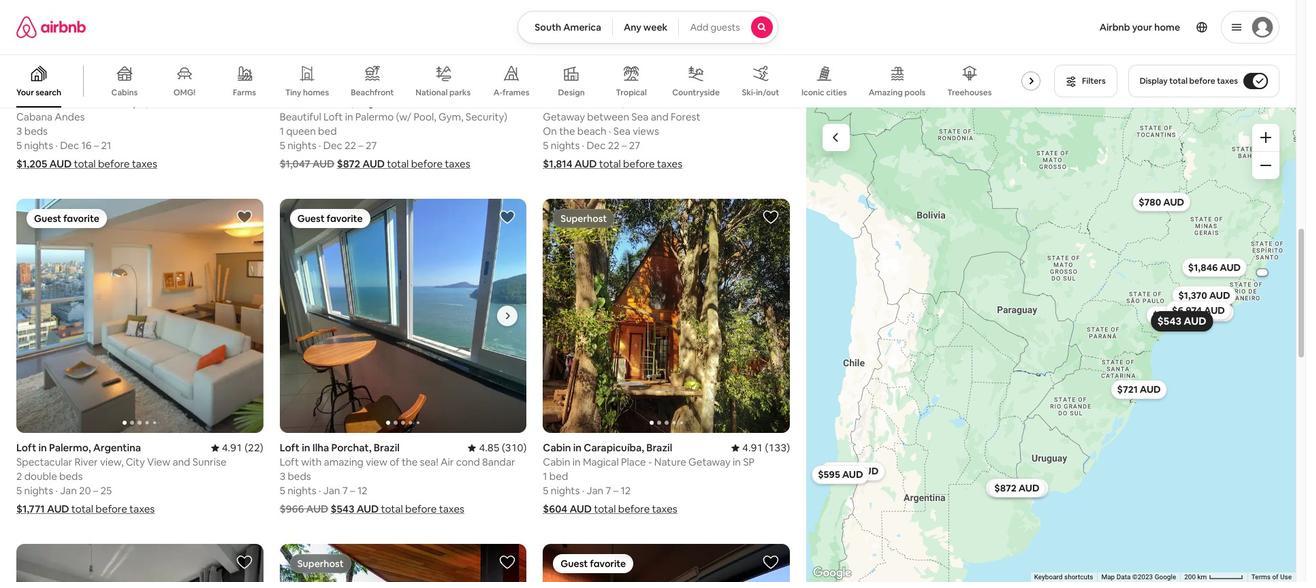 Task type: describe. For each thing, give the bounding box(es) containing it.
display
[[1140, 76, 1168, 87]]

4.91 (133)
[[743, 442, 790, 455]]

views
[[633, 124, 659, 137]]

keyboard shortcuts button
[[1035, 573, 1094, 583]]

loft down homes
[[324, 110, 343, 123]]

group containing national parks
[[0, 55, 1052, 108]]

3 inside loft in ilha porchat, brazil loft with amazing view of the sea! air cond 8andar 3 beds 5 nights · jan 7 – 12 $966 aud $543 aud total before taxes
[[280, 470, 286, 483]]

pool,
[[414, 110, 436, 123]]

total inside cabin in carapicuíba, brazil cabin in magical place - nature getaway in sp 1 bed 5 nights · jan 7 – 12 $604 aud total before taxes
[[594, 503, 616, 516]]

brazil inside loft in ilha porchat, brazil loft with amazing view of the sea! air cond 8andar 3 beds 5 nights · jan 7 – 12 $966 aud $543 aud total before taxes
[[374, 442, 400, 455]]

almada,
[[585, 96, 625, 109]]

4.91 for loft in palermo, argentina spectacular river view, city view and sunrise 2 double beds 5 nights · jan 20 – 25 $1,771 aud total before taxes
[[222, 442, 242, 455]]

ski-in/out
[[742, 87, 780, 98]]

loft in palermo, argentina spectacular river view, city view and sunrise 2 double beds 5 nights · jan 20 – 25 $1,771 aud total before taxes
[[16, 442, 227, 516]]

airbnb your home link
[[1092, 13, 1189, 42]]

beds inside cabin in san josé de maipo, chile cabana andes 3 beds 5 nights · dec 16 – 21 $1,205 aud total before taxes
[[24, 124, 48, 137]]

$1,814 aud inside the home in almada, brazil getaway between sea and forest on the beach · sea views 5 nights · dec 22 – 27 $1,814 aud total before taxes
[[543, 157, 597, 170]]

nature
[[655, 456, 687, 469]]

loft in palermo, argentina beautiful loft in palermo (w/ pool, gym, security) 1 queen bed 5 nights · dec 22 – 27 $1,047 aud $872 aud total before taxes
[[280, 96, 508, 170]]

carapicuíba,
[[584, 442, 645, 455]]

search
[[36, 87, 61, 98]]

5 inside loft in palermo, argentina beautiful loft in palermo (w/ pool, gym, security) 1 queen bed 5 nights · dec 22 – 27 $1,047 aud $872 aud total before taxes
[[280, 139, 285, 152]]

cabin in carapicuíba, brazil cabin in magical place - nature getaway in sp 1 bed 5 nights · jan 7 – 12 $604 aud total before taxes
[[543, 442, 755, 516]]

taxes inside the loft in palermo, argentina spectacular river view, city view and sunrise 2 double beds 5 nights · jan 20 – 25 $1,771 aud total before taxes
[[129, 503, 155, 516]]

pools
[[905, 87, 926, 98]]

homes
[[303, 87, 329, 98]]

· inside cabin in san josé de maipo, chile cabana andes 3 beds 5 nights · dec 16 – 21 $1,205 aud total before taxes
[[55, 139, 58, 152]]

– inside cabin in carapicuíba, brazil cabin in magical place - nature getaway in sp 1 bed 5 nights · jan 7 – 12 $604 aud total before taxes
[[614, 484, 619, 497]]

before inside cabin in carapicuíba, brazil cabin in magical place - nature getaway in sp 1 bed 5 nights · jan 7 – 12 $604 aud total before taxes
[[618, 503, 650, 516]]

in for loft in ilha porchat, brazil loft with amazing view of the sea! air cond 8andar 3 beds 5 nights · jan 7 – 12 $966 aud $543 aud total before taxes
[[302, 442, 310, 455]]

22 for $872 aud
[[345, 139, 356, 152]]

double
[[24, 470, 57, 483]]

before inside cabin in san josé de maipo, chile cabana andes 3 beds 5 nights · dec 16 – 21 $1,205 aud total before taxes
[[98, 157, 130, 170]]

terms
[[1252, 574, 1271, 581]]

palermo
[[355, 110, 394, 123]]

add to wishlist: cabin in carapicuíba, brazil image
[[763, 209, 779, 225]]

queen
[[286, 124, 316, 137]]

profile element
[[795, 0, 1280, 55]]

a-
[[494, 87, 503, 98]]

a-frames
[[494, 87, 530, 98]]

$1,370 aud
[[1179, 289, 1230, 301]]

0 vertical spatial sea
[[632, 110, 649, 123]]

filters button
[[1055, 65, 1118, 97]]

beachfront
[[351, 87, 394, 98]]

7 inside loft in ilha porchat, brazil loft with amazing view of the sea! air cond 8andar 3 beds 5 nights · jan 7 – 12 $966 aud $543 aud total before taxes
[[342, 484, 348, 497]]

· inside the loft in palermo, argentina spectacular river view, city view and sunrise 2 double beds 5 nights · jan 20 – 25 $1,771 aud total before taxes
[[55, 484, 58, 497]]

in for cabin in san josé de maipo, chile cabana andes 3 beds 5 nights · dec 16 – 21 $1,205 aud total before taxes
[[47, 96, 55, 109]]

bed for 1 bed
[[550, 470, 568, 483]]

5 inside the loft in palermo, argentina spectacular river view, city view and sunrise 2 double beds 5 nights · jan 20 – 25 $1,771 aud total before taxes
[[16, 484, 22, 497]]

south
[[535, 21, 562, 33]]

– inside cabin in san josé de maipo, chile cabana andes 3 beds 5 nights · dec 16 – 21 $1,205 aud total before taxes
[[94, 139, 99, 152]]

of inside loft in ilha porchat, brazil loft with amazing view of the sea! air cond 8andar 3 beds 5 nights · jan 7 – 12 $966 aud $543 aud total before taxes
[[390, 456, 400, 469]]

national parks
[[416, 87, 471, 98]]

7 inside cabin in carapicuíba, brazil cabin in magical place - nature getaway in sp 1 bed 5 nights · jan 7 – 12 $604 aud total before taxes
[[606, 484, 611, 497]]

$1,846 aud button
[[1182, 258, 1247, 277]]

before right display
[[1190, 76, 1216, 87]]

$595 aud
[[818, 469, 863, 481]]

the for sea!
[[402, 456, 418, 469]]

in left sp
[[733, 456, 741, 469]]

200 km
[[1185, 574, 1209, 581]]

air
[[441, 456, 454, 469]]

jan inside cabin in carapicuíba, brazil cabin in magical place - nature getaway in sp 1 bed 5 nights · jan 7 – 12 $604 aud total before taxes
[[587, 484, 604, 497]]

any week button
[[612, 11, 680, 44]]

josé
[[77, 96, 100, 109]]

4.9
[[755, 96, 769, 109]]

nights inside loft in ilha porchat, brazil loft with amazing view of the sea! air cond 8andar 3 beds 5 nights · jan 7 – 12 $966 aud $543 aud total before taxes
[[288, 484, 317, 497]]

total inside the loft in palermo, argentina spectacular river view, city view and sunrise 2 double beds 5 nights · jan 20 – 25 $1,771 aud total before taxes
[[71, 503, 93, 516]]

4.91 (22)
[[222, 442, 263, 455]]

magical
[[583, 456, 619, 469]]

add to wishlist: apartment in rio de janeiro, brazil image
[[236, 555, 253, 571]]

cond
[[456, 456, 480, 469]]

22 for total
[[608, 139, 620, 152]]

in for loft in palermo, argentina beautiful loft in palermo (w/ pool, gym, security) 1 queen bed 5 nights · dec 22 – 27 $1,047 aud $872 aud total before taxes
[[302, 96, 310, 109]]

$1,846 aud
[[1188, 261, 1241, 273]]

27 for $872 aud
[[366, 139, 377, 152]]

add
[[690, 21, 709, 33]]

on
[[543, 124, 557, 137]]

loft in ilha porchat, brazil loft with amazing view of the sea! air cond 8andar 3 beds 5 nights · jan 7 – 12 $966 aud $543 aud total before taxes
[[280, 442, 515, 516]]

cabin for cabin in san josé de maipo, chile cabana andes 3 beds 5 nights · dec 16 – 21 $1,205 aud total before taxes
[[16, 96, 44, 109]]

$543 aud button
[[1151, 311, 1213, 332]]

$1,771 aud inside button
[[992, 482, 1042, 494]]

4.95 (40)
[[485, 96, 527, 109]]

amazing pools
[[869, 87, 926, 98]]

$1,205 aud button
[[820, 462, 885, 481]]

$780 aud
[[1139, 196, 1185, 208]]

brazil for home in almada, brazil
[[627, 96, 653, 109]]

before inside loft in palermo, argentina beautiful loft in palermo (w/ pool, gym, security) 1 queen bed 5 nights · dec 22 – 27 $1,047 aud $872 aud total before taxes
[[411, 157, 443, 170]]

omg!
[[174, 87, 196, 98]]

1 inside cabin in carapicuíba, brazil cabin in magical place - nature getaway in sp 1 bed 5 nights · jan 7 – 12 $604 aud total before taxes
[[543, 470, 547, 483]]

km
[[1198, 574, 1208, 581]]

in/out
[[756, 87, 780, 98]]

use
[[1281, 574, 1292, 581]]

total inside loft in palermo, argentina beautiful loft in palermo (w/ pool, gym, security) 1 queen bed 5 nights · dec 22 – 27 $1,047 aud $872 aud total before taxes
[[387, 157, 409, 170]]

nights inside cabin in carapicuíba, brazil cabin in magical place - nature getaway in sp 1 bed 5 nights · jan 7 – 12 $604 aud total before taxes
[[551, 484, 580, 497]]

parks
[[450, 87, 471, 98]]

andes
[[55, 110, 85, 123]]

· inside loft in ilha porchat, brazil loft with amazing view of the sea! air cond 8andar 3 beds 5 nights · jan 7 – 12 $966 aud $543 aud total before taxes
[[319, 484, 321, 497]]

· inside loft in palermo, argentina beautiful loft in palermo (w/ pool, gym, security) 1 queen bed 5 nights · dec 22 – 27 $1,047 aud $872 aud total before taxes
[[319, 139, 321, 152]]

amazing
[[869, 87, 903, 98]]

©2023
[[1133, 574, 1154, 581]]

add to wishlist: loft in ilha porchat, brazil image
[[500, 209, 516, 225]]

5 inside cabin in san josé de maipo, chile cabana andes 3 beds 5 nights · dec 16 – 21 $1,205 aud total before taxes
[[16, 139, 22, 152]]

loft for loft in palermo, argentina beautiful loft in palermo (w/ pool, gym, security) 1 queen bed 5 nights · dec 22 – 27 $1,047 aud $872 aud total before taxes
[[280, 96, 300, 109]]

jan inside the loft in palermo, argentina spectacular river view, city view and sunrise 2 double beds 5 nights · jan 20 – 25 $1,771 aud total before taxes
[[60, 484, 77, 497]]

farms
[[233, 87, 256, 98]]

$604 aud inside 'button'
[[1153, 309, 1199, 321]]

loft for loft in ilha porchat, brazil loft with amazing view of the sea! air cond 8andar 3 beds 5 nights · jan 7 – 12 $966 aud $543 aud total before taxes
[[280, 442, 300, 455]]

maipo,
[[116, 96, 148, 109]]

2
[[16, 470, 22, 483]]

4.9 out of 5 average rating,  52 reviews image
[[744, 96, 790, 109]]

display total before taxes
[[1140, 76, 1239, 87]]

ski-
[[742, 87, 756, 98]]

12 inside loft in ilha porchat, brazil loft with amazing view of the sea! air cond 8andar 3 beds 5 nights · jan 7 – 12 $966 aud $543 aud total before taxes
[[358, 484, 368, 497]]

in for cabin in carapicuíba, brazil cabin in magical place - nature getaway in sp 1 bed 5 nights · jan 7 – 12 $604 aud total before taxes
[[573, 442, 582, 455]]

taxes inside cabin in carapicuíba, brazil cabin in magical place - nature getaway in sp 1 bed 5 nights · jan 7 – 12 $604 aud total before taxes
[[652, 503, 678, 516]]

taxes inside the home in almada, brazil getaway between sea and forest on the beach · sea views 5 nights · dec 22 – 27 $1,814 aud total before taxes
[[657, 157, 683, 170]]

· down beach
[[582, 139, 585, 152]]

– inside loft in ilha porchat, brazil loft with amazing view of the sea! air cond 8andar 3 beds 5 nights · jan 7 – 12 $966 aud $543 aud total before taxes
[[350, 484, 355, 497]]

total right display
[[1170, 76, 1188, 87]]

4.91 out of 5 average rating,  133 reviews image
[[732, 442, 790, 455]]

south america button
[[518, 11, 613, 44]]

$604 aud inside cabin in carapicuíba, brazil cabin in magical place - nature getaway in sp 1 bed 5 nights · jan 7 – 12 $604 aud total before taxes
[[543, 503, 592, 516]]

google image
[[810, 565, 855, 583]]

$780 aud button
[[1133, 192, 1191, 211]]

4.85 out of 5 average rating,  310 reviews image
[[468, 442, 527, 455]]

map
[[1102, 574, 1115, 581]]

before inside loft in ilha porchat, brazil loft with amazing view of the sea! air cond 8andar 3 beds 5 nights · jan 7 – 12 $966 aud $543 aud total before taxes
[[405, 503, 437, 516]]

add guests
[[690, 21, 740, 33]]

5 inside the home in almada, brazil getaway between sea and forest on the beach · sea views 5 nights · dec 22 – 27 $1,814 aud total before taxes
[[543, 139, 549, 152]]

(310)
[[502, 442, 527, 455]]

zoom in image
[[1261, 132, 1272, 143]]

place
[[621, 456, 646, 469]]

$6,974 aud
[[1172, 304, 1225, 316]]

· inside cabin in carapicuíba, brazil cabin in magical place - nature getaway in sp 1 bed 5 nights · jan 7 – 12 $604 aud total before taxes
[[582, 484, 585, 497]]

total inside the home in almada, brazil getaway between sea and forest on the beach · sea views 5 nights · dec 22 – 27 $1,814 aud total before taxes
[[599, 157, 621, 170]]

porchat,
[[331, 442, 372, 455]]

google map
showing 20 stays. region
[[807, 108, 1297, 583]]



Task type: locate. For each thing, give the bounding box(es) containing it.
south america
[[535, 21, 602, 33]]

2 horizontal spatial beds
[[288, 470, 311, 483]]

getaway right nature
[[689, 456, 731, 469]]

0 vertical spatial cabin
[[16, 96, 44, 109]]

getaway inside cabin in carapicuíba, brazil cabin in magical place - nature getaway in sp 1 bed 5 nights · jan 7 – 12 $604 aud total before taxes
[[689, 456, 731, 469]]

1 vertical spatial the
[[402, 456, 418, 469]]

1 vertical spatial 3
[[280, 470, 286, 483]]

beds down cabana
[[24, 124, 48, 137]]

1 vertical spatial $543 aud
[[331, 503, 379, 516]]

the right on
[[559, 124, 575, 137]]

your search
[[16, 87, 61, 98]]

1 vertical spatial $872 aud
[[995, 482, 1040, 494]]

group
[[0, 55, 1052, 108], [16, 199, 263, 433], [280, 199, 527, 433], [543, 199, 790, 433], [16, 544, 263, 583], [280, 544, 527, 583], [543, 544, 790, 583]]

the inside loft in ilha porchat, brazil loft with amazing view of the sea! air cond 8andar 3 beds 5 nights · jan 7 – 12 $966 aud $543 aud total before taxes
[[402, 456, 418, 469]]

1 4.91 from the left
[[222, 442, 242, 455]]

1 horizontal spatial 22
[[608, 139, 620, 152]]

ilha
[[313, 442, 329, 455]]

bed for 1 queen bed
[[318, 124, 337, 137]]

1 horizontal spatial of
[[1273, 574, 1279, 581]]

$872 aud inside loft in palermo, argentina beautiful loft in palermo (w/ pool, gym, security) 1 queen bed 5 nights · dec 22 – 27 $1,047 aud $872 aud total before taxes
[[337, 157, 385, 170]]

beds
[[24, 124, 48, 137], [59, 470, 83, 483], [288, 470, 311, 483]]

and up views
[[651, 110, 669, 123]]

loft inside the loft in palermo, argentina spectacular river view, city view and sunrise 2 double beds 5 nights · jan 20 – 25 $1,771 aud total before taxes
[[16, 442, 36, 455]]

1 horizontal spatial 4.91
[[743, 442, 763, 455]]

argentina inside the loft in palermo, argentina spectacular river view, city view and sunrise 2 double beds 5 nights · jan 20 – 25 $1,771 aud total before taxes
[[93, 442, 141, 455]]

1 vertical spatial palermo,
[[49, 442, 91, 455]]

27 inside loft in palermo, argentina beautiful loft in palermo (w/ pool, gym, security) 1 queen bed 5 nights · dec 22 – 27 $1,047 aud $872 aud total before taxes
[[366, 139, 377, 152]]

of left use
[[1273, 574, 1279, 581]]

$1,205 aud $872 aud
[[826, 465, 1040, 494]]

·
[[609, 124, 611, 137], [55, 139, 58, 152], [319, 139, 321, 152], [582, 139, 585, 152], [55, 484, 58, 497], [319, 484, 321, 497], [582, 484, 585, 497]]

2 27 from the left
[[629, 139, 641, 152]]

countryside
[[673, 87, 720, 98]]

4.95 left (176)
[[216, 96, 236, 109]]

brazil up "view"
[[374, 442, 400, 455]]

1 vertical spatial bed
[[550, 470, 568, 483]]

nights inside loft in palermo, argentina beautiful loft in palermo (w/ pool, gym, security) 1 queen bed 5 nights · dec 22 – 27 $1,047 aud $872 aud total before taxes
[[288, 139, 317, 152]]

home
[[1155, 21, 1181, 33]]

before down 25
[[96, 503, 127, 516]]

in left carapicuíba,
[[573, 442, 582, 455]]

0 vertical spatial bed
[[318, 124, 337, 137]]

2 4.95 from the left
[[485, 96, 506, 109]]

total down 20
[[71, 503, 93, 516]]

27 down palermo
[[366, 139, 377, 152]]

1 7 from the left
[[342, 484, 348, 497]]

in right home
[[574, 96, 583, 109]]

0 horizontal spatial 3
[[16, 124, 22, 137]]

before down pool,
[[411, 157, 443, 170]]

22 inside loft in palermo, argentina beautiful loft in palermo (w/ pool, gym, security) 1 queen bed 5 nights · dec 22 – 27 $1,047 aud $872 aud total before taxes
[[345, 139, 356, 152]]

$1,814 aud down $1,370 aud button
[[1177, 306, 1228, 318]]

1 vertical spatial getaway
[[689, 456, 731, 469]]

palermo, for river
[[49, 442, 91, 455]]

keyboard shortcuts
[[1035, 574, 1094, 581]]

3 down cabana
[[16, 124, 22, 137]]

20
[[79, 484, 91, 497]]

0 horizontal spatial argentina
[[93, 442, 141, 455]]

$966 aud
[[280, 503, 329, 516]]

google
[[1155, 574, 1177, 581]]

12 inside cabin in carapicuíba, brazil cabin in magical place - nature getaway in sp 1 bed 5 nights · jan 7 – 12 $604 aud total before taxes
[[621, 484, 631, 497]]

loft up spectacular
[[16, 442, 36, 455]]

nights inside the home in almada, brazil getaway between sea and forest on the beach · sea views 5 nights · dec 22 – 27 $1,814 aud total before taxes
[[551, 139, 580, 152]]

4.85
[[479, 442, 500, 455]]

tropical
[[616, 87, 647, 98]]

bed
[[318, 124, 337, 137], [550, 470, 568, 483]]

3 dec from the left
[[587, 139, 606, 152]]

in for home in almada, brazil getaway between sea and forest on the beach · sea views 5 nights · dec 22 – 27 $1,814 aud total before taxes
[[574, 96, 583, 109]]

· down double
[[55, 484, 58, 497]]

$721 aud
[[1117, 383, 1161, 396]]

amazing
[[324, 456, 364, 469]]

terms of use
[[1252, 574, 1292, 581]]

(w/
[[396, 110, 412, 123]]

1 vertical spatial and
[[173, 456, 190, 469]]

3 jan from the left
[[587, 484, 604, 497]]

– inside the home in almada, brazil getaway between sea and forest on the beach · sea views 5 nights · dec 22 – 27 $1,814 aud total before taxes
[[622, 139, 627, 152]]

jan left 20
[[60, 484, 77, 497]]

2 dec from the left
[[323, 139, 343, 152]]

terms of use link
[[1252, 574, 1292, 581]]

2 vertical spatial cabin
[[543, 456, 571, 469]]

1 horizontal spatial $1,814 aud
[[1177, 306, 1228, 318]]

4.95 for 4.95 (40)
[[485, 96, 506, 109]]

0 horizontal spatial 4.91
[[222, 442, 242, 455]]

beds inside loft in ilha porchat, brazil loft with amazing view of the sea! air cond 8andar 3 beds 5 nights · jan 7 – 12 $966 aud $543 aud total before taxes
[[288, 470, 311, 483]]

· down "magical"
[[582, 484, 585, 497]]

27 inside the home in almada, brazil getaway between sea and forest on the beach · sea views 5 nights · dec 22 – 27 $1,814 aud total before taxes
[[629, 139, 641, 152]]

$1,370 aud button
[[1172, 286, 1237, 305]]

taxes
[[1218, 76, 1239, 87], [132, 157, 157, 170], [445, 157, 470, 170], [657, 157, 683, 170], [129, 503, 155, 516], [439, 503, 465, 516], [652, 503, 678, 516]]

– left 21
[[94, 139, 99, 152]]

brazil inside cabin in carapicuíba, brazil cabin in magical place - nature getaway in sp 1 bed 5 nights · jan 7 – 12 $604 aud total before taxes
[[647, 442, 673, 455]]

palermo,
[[313, 96, 354, 109], [49, 442, 91, 455]]

0 horizontal spatial 7
[[342, 484, 348, 497]]

bed inside loft in palermo, argentina beautiful loft in palermo (w/ pool, gym, security) 1 queen bed 5 nights · dec 22 – 27 $1,047 aud $872 aud total before taxes
[[318, 124, 337, 137]]

dec
[[60, 139, 79, 152], [323, 139, 343, 152], [587, 139, 606, 152]]

7 down "magical"
[[606, 484, 611, 497]]

in up beautiful
[[302, 96, 310, 109]]

1 12 from the left
[[358, 484, 368, 497]]

dec inside the home in almada, brazil getaway between sea and forest on the beach · sea views 5 nights · dec 22 – 27 $1,814 aud total before taxes
[[587, 139, 606, 152]]

1 horizontal spatial sea
[[632, 110, 649, 123]]

gym,
[[439, 110, 464, 123]]

0 horizontal spatial 27
[[366, 139, 377, 152]]

27 down views
[[629, 139, 641, 152]]

None search field
[[518, 11, 779, 44]]

0 vertical spatial $1,205 aud
[[16, 157, 72, 170]]

dec for $1,047 aud
[[323, 139, 343, 152]]

4.91 for cabin in carapicuíba, brazil cabin in magical place - nature getaway in sp 1 bed 5 nights · jan 7 – 12 $604 aud total before taxes
[[743, 442, 763, 455]]

before
[[1190, 76, 1216, 87], [98, 157, 130, 170], [411, 157, 443, 170], [623, 157, 655, 170], [96, 503, 127, 516], [405, 503, 437, 516], [618, 503, 650, 516]]

0 vertical spatial of
[[390, 456, 400, 469]]

sea
[[632, 110, 649, 123], [614, 124, 631, 137]]

in left ilha
[[302, 442, 310, 455]]

1 horizontal spatial dec
[[323, 139, 343, 152]]

add to wishlist: home in barra guaratiba, brazil image
[[500, 555, 516, 571]]

1 jan from the left
[[60, 484, 77, 497]]

america
[[564, 21, 602, 33]]

1 4.95 from the left
[[216, 96, 236, 109]]

0 horizontal spatial 4.95
[[216, 96, 236, 109]]

(52)
[[772, 96, 790, 109]]

1 horizontal spatial argentina
[[357, 96, 405, 109]]

in inside the home in almada, brazil getaway between sea and forest on the beach · sea views 5 nights · dec 22 – 27 $1,814 aud total before taxes
[[574, 96, 583, 109]]

1 horizontal spatial beds
[[59, 470, 83, 483]]

the
[[559, 124, 575, 137], [402, 456, 418, 469]]

dec inside loft in palermo, argentina beautiful loft in palermo (w/ pool, gym, security) 1 queen bed 5 nights · dec 22 – 27 $1,047 aud $872 aud total before taxes
[[323, 139, 343, 152]]

1 horizontal spatial the
[[559, 124, 575, 137]]

1 27 from the left
[[366, 139, 377, 152]]

dec left 16
[[60, 139, 79, 152]]

in left "san"
[[47, 96, 55, 109]]

cabin right (310)
[[543, 442, 571, 455]]

16
[[81, 139, 92, 152]]

taxes inside loft in ilha porchat, brazil loft with amazing view of the sea! air cond 8andar 3 beds 5 nights · jan 7 – 12 $966 aud $543 aud total before taxes
[[439, 503, 465, 516]]

add to wishlist: apartment in guarapari, brazil image
[[763, 555, 779, 571]]

sea up views
[[632, 110, 649, 123]]

22 down palermo
[[345, 139, 356, 152]]

of
[[390, 456, 400, 469], [1273, 574, 1279, 581]]

1 horizontal spatial $604 aud
[[1153, 309, 1199, 321]]

brazil for cabin in carapicuíba, brazil
[[647, 442, 673, 455]]

iconic cities
[[802, 87, 847, 98]]

zoom out image
[[1261, 160, 1272, 171]]

san
[[57, 96, 75, 109]]

national
[[416, 87, 448, 98]]

dec for $1,814 aud
[[587, 139, 606, 152]]

– down palermo
[[359, 139, 364, 152]]

0 vertical spatial $872 aud
[[337, 157, 385, 170]]

total inside cabin in san josé de maipo, chile cabana andes 3 beds 5 nights · dec 16 – 21 $1,205 aud total before taxes
[[74, 157, 96, 170]]

2 7 from the left
[[606, 484, 611, 497]]

home
[[543, 96, 572, 109]]

1 vertical spatial sea
[[614, 124, 631, 137]]

taxes inside loft in palermo, argentina beautiful loft in palermo (w/ pool, gym, security) 1 queen bed 5 nights · dec 22 – 27 $1,047 aud $872 aud total before taxes
[[445, 157, 470, 170]]

and right view
[[173, 456, 190, 469]]

$488 aud
[[1253, 270, 1272, 275]]

1 horizontal spatial $1,771 aud
[[992, 482, 1042, 494]]

0 horizontal spatial getaway
[[543, 110, 585, 123]]

0 horizontal spatial the
[[402, 456, 418, 469]]

in inside loft in ilha porchat, brazil loft with amazing view of the sea! air cond 8andar 3 beds 5 nights · jan 7 – 12 $966 aud $543 aud total before taxes
[[302, 442, 310, 455]]

beds down with
[[288, 470, 311, 483]]

beds up 20
[[59, 470, 83, 483]]

data
[[1117, 574, 1131, 581]]

4.85 (310)
[[479, 442, 527, 455]]

and inside the loft in palermo, argentina spectacular river view, city view and sunrise 2 double beds 5 nights · jan 20 – 25 $1,771 aud total before taxes
[[173, 456, 190, 469]]

0 horizontal spatial $1,814 aud
[[543, 157, 597, 170]]

view
[[147, 456, 170, 469]]

sea down between
[[614, 124, 631, 137]]

palermo, inside loft in palermo, argentina beautiful loft in palermo (w/ pool, gym, security) 1 queen bed 5 nights · dec 22 – 27 $1,047 aud $872 aud total before taxes
[[313, 96, 354, 109]]

– down "magical"
[[614, 484, 619, 497]]

– inside the loft in palermo, argentina spectacular river view, city view and sunrise 2 double beds 5 nights · jan 20 – 25 $1,771 aud total before taxes
[[93, 484, 98, 497]]

loft up beautiful
[[280, 96, 300, 109]]

the inside the home in almada, brazil getaway between sea and forest on the beach · sea views 5 nights · dec 22 – 27 $1,814 aud total before taxes
[[559, 124, 575, 137]]

with
[[301, 456, 322, 469]]

0 horizontal spatial of
[[390, 456, 400, 469]]

4.95 (176)
[[216, 96, 263, 109]]

in for loft in palermo, argentina spectacular river view, city view and sunrise 2 double beds 5 nights · jan 20 – 25 $1,771 aud total before taxes
[[38, 442, 47, 455]]

$872 aud inside $1,205 aud $872 aud
[[995, 482, 1040, 494]]

argentina
[[357, 96, 405, 109], [93, 442, 141, 455]]

1 inside loft in palermo, argentina beautiful loft in palermo (w/ pool, gym, security) 1 queen bed 5 nights · dec 22 – 27 $1,047 aud $872 aud total before taxes
[[280, 124, 284, 137]]

0 horizontal spatial sea
[[614, 124, 631, 137]]

0 vertical spatial $604 aud
[[1153, 309, 1199, 321]]

2 jan from the left
[[323, 484, 340, 497]]

0 horizontal spatial $543 aud
[[331, 503, 379, 516]]

1 vertical spatial $604 aud
[[543, 503, 592, 516]]

0 vertical spatial $1,814 aud
[[543, 157, 597, 170]]

2 22 from the left
[[608, 139, 620, 152]]

total down beach
[[599, 157, 621, 170]]

getaway down home
[[543, 110, 585, 123]]

3 inside cabin in san josé de maipo, chile cabana andes 3 beds 5 nights · dec 16 – 21 $1,205 aud total before taxes
[[16, 124, 22, 137]]

week
[[644, 21, 668, 33]]

$604 aud button
[[1147, 306, 1205, 325]]

0 vertical spatial 1
[[280, 124, 284, 137]]

chile
[[150, 96, 175, 109]]

1 vertical spatial argentina
[[93, 442, 141, 455]]

0 horizontal spatial 12
[[358, 484, 368, 497]]

0 horizontal spatial jan
[[60, 484, 77, 497]]

brazil up '-'
[[647, 442, 673, 455]]

2 4.91 from the left
[[743, 442, 763, 455]]

taxes inside cabin in san josé de maipo, chile cabana andes 3 beds 5 nights · dec 16 – 21 $1,205 aud total before taxes
[[132, 157, 157, 170]]

$604 aud
[[1153, 309, 1199, 321], [543, 503, 592, 516]]

0 horizontal spatial 22
[[345, 139, 356, 152]]

4.95 for 4.95 (176)
[[216, 96, 236, 109]]

$1,814 aud inside button
[[1177, 306, 1228, 318]]

nights inside cabin in san josé de maipo, chile cabana andes 3 beds 5 nights · dec 16 – 21 $1,205 aud total before taxes
[[24, 139, 53, 152]]

0 vertical spatial $543 aud
[[1158, 315, 1207, 328]]

1 horizontal spatial 12
[[621, 484, 631, 497]]

cabin in san josé de maipo, chile cabana andes 3 beds 5 nights · dec 16 – 21 $1,205 aud total before taxes
[[16, 96, 175, 170]]

1 vertical spatial $1,814 aud
[[1177, 306, 1228, 318]]

none search field containing south america
[[518, 11, 779, 44]]

1 horizontal spatial 27
[[629, 139, 641, 152]]

0 horizontal spatial $604 aud
[[543, 503, 592, 516]]

before down sea! on the bottom of the page
[[405, 503, 437, 516]]

loft for loft in palermo, argentina spectacular river view, city view and sunrise 2 double beds 5 nights · jan 20 – 25 $1,771 aud total before taxes
[[16, 442, 36, 455]]

getaway inside the home in almada, brazil getaway between sea and forest on the beach · sea views 5 nights · dec 22 – 27 $1,814 aud total before taxes
[[543, 110, 585, 123]]

before down 21
[[98, 157, 130, 170]]

your
[[16, 87, 34, 98]]

0 horizontal spatial 1
[[280, 124, 284, 137]]

· up $1,047 aud in the left of the page
[[319, 139, 321, 152]]

0 horizontal spatial and
[[173, 456, 190, 469]]

shortcuts
[[1065, 574, 1094, 581]]

the for beach
[[559, 124, 575, 137]]

· left 16
[[55, 139, 58, 152]]

0 horizontal spatial $1,205 aud
[[16, 157, 72, 170]]

total down 16
[[74, 157, 96, 170]]

dec up $1,047 aud in the left of the page
[[323, 139, 343, 152]]

cabin inside cabin in san josé de maipo, chile cabana andes 3 beds 5 nights · dec 16 – 21 $1,205 aud total before taxes
[[16, 96, 44, 109]]

– left 25
[[93, 484, 98, 497]]

27 for total
[[629, 139, 641, 152]]

1 horizontal spatial 7
[[606, 484, 611, 497]]

total inside loft in ilha porchat, brazil loft with amazing view of the sea! air cond 8andar 3 beds 5 nights · jan 7 – 12 $966 aud $543 aud total before taxes
[[381, 503, 403, 516]]

0 vertical spatial and
[[651, 110, 669, 123]]

nights inside the loft in palermo, argentina spectacular river view, city view and sunrise 2 double beds 5 nights · jan 20 – 25 $1,771 aud total before taxes
[[24, 484, 53, 497]]

cabin for cabin in carapicuíba, brazil cabin in magical place - nature getaway in sp 1 bed 5 nights · jan 7 – 12 $604 aud total before taxes
[[543, 442, 571, 455]]

cabin up cabana
[[16, 96, 44, 109]]

1 horizontal spatial 4.95
[[485, 96, 506, 109]]

design
[[558, 87, 585, 98]]

0 vertical spatial 3
[[16, 124, 22, 137]]

1 horizontal spatial and
[[651, 110, 669, 123]]

$872 aud button
[[988, 479, 1046, 498]]

in inside the loft in palermo, argentina spectacular river view, city view and sunrise 2 double beds 5 nights · jan 20 – 25 $1,771 aud total before taxes
[[38, 442, 47, 455]]

before inside the loft in palermo, argentina spectacular river view, city view and sunrise 2 double beds 5 nights · jan 20 – 25 $1,771 aud total before taxes
[[96, 503, 127, 516]]

0 horizontal spatial beds
[[24, 124, 48, 137]]

sp
[[743, 456, 755, 469]]

cabin
[[16, 96, 44, 109], [543, 442, 571, 455], [543, 456, 571, 469]]

airbnb
[[1100, 21, 1131, 33]]

4.95 out of 5 average rating,  176 reviews image
[[205, 96, 263, 109]]

in left palermo
[[345, 110, 353, 123]]

4.91 up sp
[[743, 442, 763, 455]]

in
[[47, 96, 55, 109], [302, 96, 310, 109], [574, 96, 583, 109], [345, 110, 353, 123], [38, 442, 47, 455], [302, 442, 310, 455], [573, 442, 582, 455], [573, 456, 581, 469], [733, 456, 741, 469]]

jan down amazing
[[323, 484, 340, 497]]

total down (w/
[[387, 157, 409, 170]]

– down amazing
[[350, 484, 355, 497]]

22 down between
[[608, 139, 620, 152]]

keyboard
[[1035, 574, 1063, 581]]

cabana
[[16, 110, 53, 123]]

4.95 out of 5 average rating,  40 reviews image
[[474, 96, 527, 109]]

1 vertical spatial $1,205 aud
[[826, 465, 879, 478]]

12 down place
[[621, 484, 631, 497]]

and inside the home in almada, brazil getaway between sea and forest on the beach · sea views 5 nights · dec 22 – 27 $1,814 aud total before taxes
[[651, 110, 669, 123]]

before down views
[[623, 157, 655, 170]]

4.91 left (22)
[[222, 442, 242, 455]]

de
[[102, 96, 114, 109]]

$1,814 aud button
[[1171, 303, 1234, 322]]

and
[[651, 110, 669, 123], [173, 456, 190, 469]]

1 vertical spatial of
[[1273, 574, 1279, 581]]

spectacular
[[16, 456, 72, 469]]

1 horizontal spatial getaway
[[689, 456, 731, 469]]

1 horizontal spatial jan
[[323, 484, 340, 497]]

view,
[[100, 456, 124, 469]]

of right "view"
[[390, 456, 400, 469]]

$1,205 aud inside cabin in san josé de maipo, chile cabana andes 3 beds 5 nights · dec 16 – 21 $1,205 aud total before taxes
[[16, 157, 72, 170]]

0 vertical spatial getaway
[[543, 110, 585, 123]]

$543 aud inside button
[[1158, 315, 1207, 328]]

1 horizontal spatial palermo,
[[313, 96, 354, 109]]

0 vertical spatial palermo,
[[313, 96, 354, 109]]

add to wishlist: loft in palermo, argentina image
[[236, 209, 253, 225]]

0 horizontal spatial dec
[[60, 139, 79, 152]]

in left "magical"
[[573, 456, 581, 469]]

brazil inside the home in almada, brazil getaway between sea and forest on the beach · sea views 5 nights · dec 22 – 27 $1,814 aud total before taxes
[[627, 96, 653, 109]]

jan inside loft in ilha porchat, brazil loft with amazing view of the sea! air cond 8andar 3 beds 5 nights · jan 7 – 12 $966 aud $543 aud total before taxes
[[323, 484, 340, 497]]

1 horizontal spatial 1
[[543, 470, 547, 483]]

view
[[366, 456, 388, 469]]

$488 aud button
[[1249, 263, 1276, 282]]

1 horizontal spatial $543 aud
[[1158, 315, 1207, 328]]

$543 aud inside loft in ilha porchat, brazil loft with amazing view of the sea! air cond 8andar 3 beds 5 nights · jan 7 – 12 $966 aud $543 aud total before taxes
[[331, 503, 379, 516]]

in up spectacular
[[38, 442, 47, 455]]

2 horizontal spatial jan
[[587, 484, 604, 497]]

(22)
[[245, 442, 263, 455]]

1 vertical spatial cabin
[[543, 442, 571, 455]]

$1,205 aud inside $1,205 aud $872 aud
[[826, 465, 879, 478]]

0 horizontal spatial $872 aud
[[337, 157, 385, 170]]

brazil
[[627, 96, 653, 109], [374, 442, 400, 455], [647, 442, 673, 455]]

loft left ilha
[[280, 442, 300, 455]]

1 horizontal spatial $872 aud
[[995, 482, 1040, 494]]

5 inside loft in ilha porchat, brazil loft with amazing view of the sea! air cond 8andar 3 beds 5 nights · jan 7 – 12 $966 aud $543 aud total before taxes
[[280, 484, 285, 497]]

map data ©2023 google
[[1102, 574, 1177, 581]]

the left sea! on the bottom of the page
[[402, 456, 418, 469]]

jan down "magical"
[[587, 484, 604, 497]]

· up '$966 aud'
[[319, 484, 321, 497]]

0 vertical spatial $1,771 aud
[[992, 482, 1042, 494]]

(133)
[[765, 442, 790, 455]]

palermo, up river
[[49, 442, 91, 455]]

2 horizontal spatial dec
[[587, 139, 606, 152]]

palermo, inside the loft in palermo, argentina spectacular river view, city view and sunrise 2 double beds 5 nights · jan 20 – 25 $1,771 aud total before taxes
[[49, 442, 91, 455]]

river
[[75, 456, 98, 469]]

5 inside cabin in carapicuíba, brazil cabin in magical place - nature getaway in sp 1 bed 5 nights · jan 7 – 12 $604 aud total before taxes
[[543, 484, 549, 497]]

2 12 from the left
[[621, 484, 631, 497]]

filters
[[1083, 76, 1106, 87]]

22 inside the home in almada, brazil getaway between sea and forest on the beach · sea views 5 nights · dec 22 – 27 $1,814 aud total before taxes
[[608, 139, 620, 152]]

argentina for city
[[93, 442, 141, 455]]

· down between
[[609, 124, 611, 137]]

1 horizontal spatial 3
[[280, 470, 286, 483]]

total down "view"
[[381, 503, 403, 516]]

argentina inside loft in palermo, argentina beautiful loft in palermo (w/ pool, gym, security) 1 queen bed 5 nights · dec 22 – 27 $1,047 aud $872 aud total before taxes
[[357, 96, 405, 109]]

$6,974 aud button
[[1166, 301, 1231, 320]]

palermo, up beautiful
[[313, 96, 354, 109]]

total down "magical"
[[594, 503, 616, 516]]

in inside cabin in san josé de maipo, chile cabana andes 3 beds 5 nights · dec 16 – 21 $1,205 aud total before taxes
[[47, 96, 55, 109]]

cabin left "magical"
[[543, 456, 571, 469]]

3
[[16, 124, 22, 137], [280, 470, 286, 483]]

$1,771 aud inside the loft in palermo, argentina spectacular river view, city view and sunrise 2 double beds 5 nights · jan 20 – 25 $1,771 aud total before taxes
[[16, 503, 69, 516]]

dec inside cabin in san josé de maipo, chile cabana andes 3 beds 5 nights · dec 16 – 21 $1,205 aud total before taxes
[[60, 139, 79, 152]]

1 22 from the left
[[345, 139, 356, 152]]

before inside the home in almada, brazil getaway between sea and forest on the beach · sea views 5 nights · dec 22 – 27 $1,814 aud total before taxes
[[623, 157, 655, 170]]

1 vertical spatial $1,771 aud
[[16, 503, 69, 516]]

bed inside cabin in carapicuíba, brazil cabin in magical place - nature getaway in sp 1 bed 5 nights · jan 7 – 12 $604 aud total before taxes
[[550, 470, 568, 483]]

tiny
[[285, 87, 301, 98]]

brazil up views
[[627, 96, 653, 109]]

3 up '$966 aud'
[[280, 470, 286, 483]]

argentina for palermo
[[357, 96, 405, 109]]

(40)
[[508, 96, 527, 109]]

1 horizontal spatial $1,205 aud
[[826, 465, 879, 478]]

before down place
[[618, 503, 650, 516]]

0 horizontal spatial bed
[[318, 124, 337, 137]]

12 down "view"
[[358, 484, 368, 497]]

1 vertical spatial 1
[[543, 470, 547, 483]]

palermo, for loft
[[313, 96, 354, 109]]

-
[[649, 456, 652, 469]]

home in almada, brazil getaway between sea and forest on the beach · sea views 5 nights · dec 22 – 27 $1,814 aud total before taxes
[[543, 96, 701, 170]]

between
[[587, 110, 630, 123]]

beds inside the loft in palermo, argentina spectacular river view, city view and sunrise 2 double beds 5 nights · jan 20 – 25 $1,771 aud total before taxes
[[59, 470, 83, 483]]

frames
[[503, 87, 530, 98]]

– inside loft in palermo, argentina beautiful loft in palermo (w/ pool, gym, security) 1 queen bed 5 nights · dec 22 – 27 $1,047 aud $872 aud total before taxes
[[359, 139, 364, 152]]

your
[[1133, 21, 1153, 33]]

$1,814 aud down on
[[543, 157, 597, 170]]

getaway
[[543, 110, 585, 123], [689, 456, 731, 469]]

dec down beach
[[587, 139, 606, 152]]

0 horizontal spatial palermo,
[[49, 442, 91, 455]]

– down between
[[622, 139, 627, 152]]

argentina up palermo
[[357, 96, 405, 109]]

1 horizontal spatial bed
[[550, 470, 568, 483]]

loft left with
[[280, 456, 299, 469]]

4.91 out of 5 average rating,  22 reviews image
[[211, 442, 263, 455]]

7 down amazing
[[342, 484, 348, 497]]

0 vertical spatial argentina
[[357, 96, 405, 109]]

argentina up view,
[[93, 442, 141, 455]]

0 horizontal spatial $1,771 aud
[[16, 503, 69, 516]]

cities
[[827, 87, 847, 98]]

4.95 up security)
[[485, 96, 506, 109]]

1 dec from the left
[[60, 139, 79, 152]]

0 vertical spatial the
[[559, 124, 575, 137]]

–
[[94, 139, 99, 152], [359, 139, 364, 152], [622, 139, 627, 152], [93, 484, 98, 497], [350, 484, 355, 497], [614, 484, 619, 497]]



Task type: vqa. For each thing, say whether or not it's contained in the screenshot.
the topmost the and
yes



